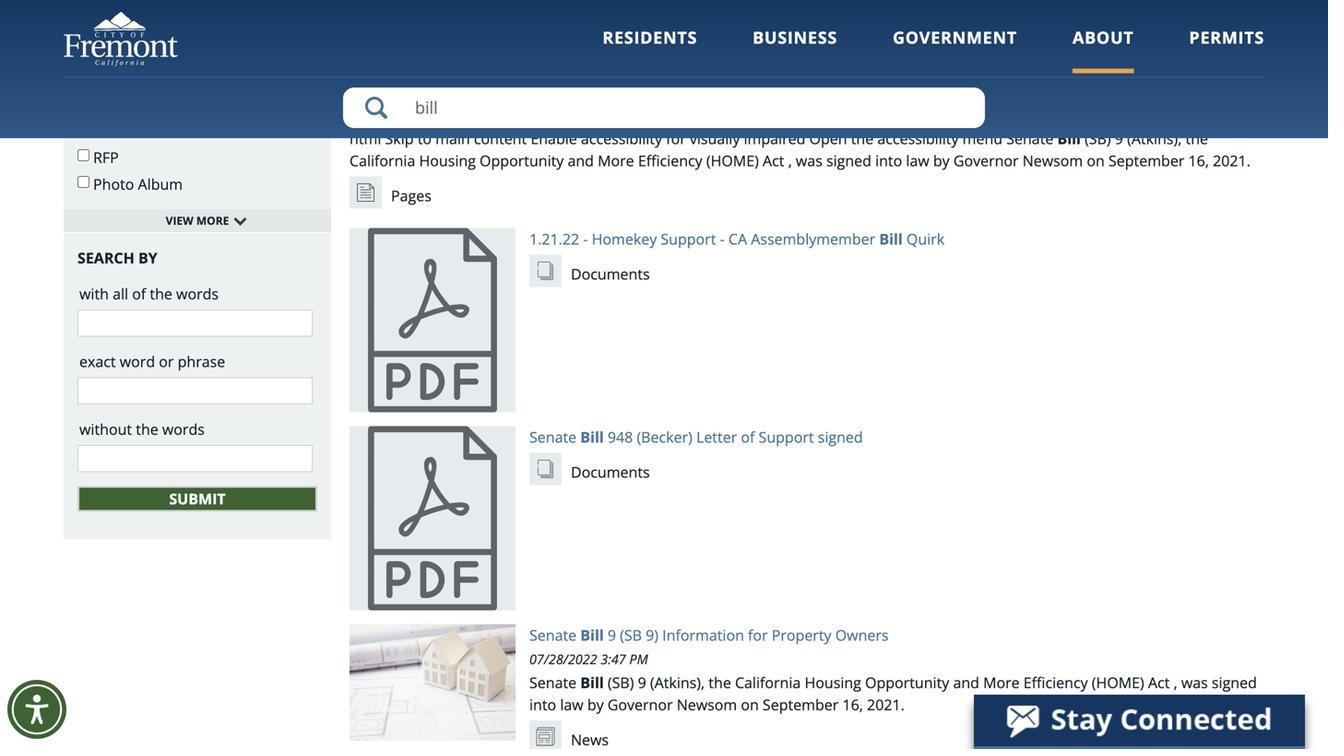 Task type: locate. For each thing, give the bounding box(es) containing it.
9 down about link
[[1115, 129, 1124, 148]]

0 vertical spatial opportunity
[[480, 151, 564, 171]]

1 vertical spatial (sb
[[620, 626, 642, 646]]

pages
[[391, 186, 432, 206]]

0 horizontal spatial september
[[763, 696, 839, 715]]

1 horizontal spatial and
[[953, 673, 980, 693]]

residents link
[[603, 26, 697, 73]]

support right letter
[[759, 427, 814, 447]]

(sb) inside (sb) 9 (atkins), the  california housing opportunity and more efficiency (home) act , was signed into law by governor newsom on september 16, 2021.
[[608, 673, 634, 693]]

948
[[608, 427, 633, 447]]

act for (sb) 9 (atkins), the california housing opportunity and more efficiency (home) act , was signed into law by governor newsom on september 16, 2021.
[[763, 151, 785, 171]]

september
[[1109, 151, 1185, 171], [763, 696, 839, 715]]

bill left 948
[[581, 427, 604, 447]]

(atkins), inside (sb) 9 (atkins), the california housing opportunity and more efficiency (home) act , was signed into law by governor newsom on september 16, 2021.
[[1127, 129, 1182, 148]]

(sb)
[[1085, 129, 1111, 148], [608, 673, 634, 693]]

1 horizontal spatial (sb
[[620, 626, 642, 646]]

0 horizontal spatial newsom
[[677, 696, 737, 715]]

information for https://www.fremont.gov/?navid=1147
[[483, 82, 564, 101]]

1 vertical spatial california
[[735, 673, 801, 693]]

enable
[[531, 129, 577, 148]]

0 horizontal spatial act
[[763, 151, 785, 171]]

(sb inside senate bill 9 (sb 9) information for property owners 07/28/2022 3:47 pm
[[620, 626, 642, 646]]

more inside (sb) 9 (atkins), the  california housing opportunity and more efficiency (home) act , was signed into law by governor newsom on september 16, 2021.
[[983, 673, 1020, 693]]

act for (sb) 9 (atkins), the  california housing opportunity and more efficiency (home) act , was signed into law by governor newsom on september 16, 2021.
[[1148, 673, 1170, 693]]

opportunity down owners on the right of page
[[865, 673, 949, 693]]

more
[[598, 151, 634, 171], [983, 673, 1020, 693]]

9) inside senate bill 9 (sb 9) information for property owners 07/28/2022 3:47 pm
[[646, 626, 659, 646]]

all
[[113, 284, 128, 304]]

of right all
[[132, 284, 146, 304]]

1 horizontal spatial into
[[875, 151, 902, 171]]

housing inside (sb) 9 (atkins), the california housing opportunity and more efficiency (home) act , was signed into law by governor newsom on september 16, 2021.
[[419, 151, 476, 171]]

1 vertical spatial 2021.
[[867, 696, 905, 715]]

1 vertical spatial and
[[953, 673, 980, 693]]

of
[[132, 284, 146, 304], [741, 427, 755, 447]]

documents
[[571, 264, 650, 284], [571, 462, 650, 482]]

act up stay connected image
[[1148, 673, 1170, 693]]

0 horizontal spatial governor
[[608, 696, 673, 715]]

california inside (sb) 9 (atkins), the  california housing opportunity and more efficiency (home) act , was signed into law by governor newsom on september 16, 2021.
[[735, 673, 801, 693]]

-
[[583, 229, 588, 249], [720, 229, 725, 249]]

Service checkbox
[[77, 123, 89, 135]]

1 vertical spatial by
[[587, 696, 604, 715]]

the inside (sb) 9 (atkins), the  california housing opportunity and more efficiency (home) act , was signed into law by governor newsom on september 16, 2021.
[[709, 673, 731, 693]]

1 horizontal spatial ,
[[1174, 673, 1178, 693]]

newsom inside (sb) 9 (atkins), the california housing opportunity and more efficiency (home) act , was signed into law by governor newsom on september 16, 2021.
[[1023, 151, 1083, 171]]

(home) inside (sb) 9 (atkins), the  california housing opportunity and more efficiency (home) act , was signed into law by governor newsom on september 16, 2021.
[[1092, 673, 1145, 693]]

housing
[[419, 151, 476, 171], [805, 673, 861, 693]]

2021. inside (sb) 9 (atkins), the  california housing opportunity and more efficiency (home) act , was signed into law by governor newsom on september 16, 2021.
[[867, 696, 905, 715]]

1 vertical spatial opportunity
[[865, 673, 949, 693]]

bill inside senate bill 9 (sb 9) information for property owners 07/28/2022 3:47 pm
[[581, 626, 604, 646]]

Staff checkbox
[[77, 96, 89, 108]]

newsom
[[1023, 151, 1083, 171], [677, 696, 737, 715]]

9) for for
[[646, 626, 659, 646]]

bill inside senate bill 9 (sb 9) information https://www.fremont.gov/?navid=1147
[[401, 82, 424, 101]]

(atkins), for senate bill
[[650, 673, 705, 693]]

opportunity down content
[[480, 151, 564, 171]]

1 horizontal spatial information
[[662, 626, 744, 646]]

0 horizontal spatial -
[[583, 229, 588, 249]]

9 up the to
[[428, 82, 436, 101]]

with all of the words
[[79, 284, 219, 304]]

2 documents from the top
[[571, 462, 650, 482]]

words
[[176, 284, 219, 304], [162, 420, 205, 439]]

phrase
[[178, 352, 225, 372]]

0 horizontal spatial 2021.
[[867, 696, 905, 715]]

0 vertical spatial more
[[598, 151, 634, 171]]

- left ca
[[720, 229, 725, 249]]

1 vertical spatial (sb)
[[608, 673, 634, 693]]

1 vertical spatial more
[[983, 673, 1020, 693]]

business link
[[753, 26, 838, 73]]

1 horizontal spatial (home)
[[1092, 673, 1145, 693]]

1 horizontal spatial california
[[735, 673, 801, 693]]

support
[[661, 229, 716, 249], [759, 427, 814, 447]]

opportunity for bill
[[865, 673, 949, 693]]

law inside (sb) 9 (atkins), the  california housing opportunity and more efficiency (home) act , was signed into law by governor newsom on september 16, 2021.
[[560, 696, 584, 715]]

by up quirk
[[933, 151, 950, 171]]

or
[[159, 352, 174, 372]]

9 up 3:47
[[608, 626, 616, 646]]

act inside (sb) 9 (atkins), the california housing opportunity and more efficiency (home) act , was signed into law by governor newsom on september 16, 2021.
[[763, 151, 785, 171]]

News (7) checkbox
[[77, 16, 89, 28]]

senate up html
[[350, 82, 397, 101]]

document
[[93, 40, 165, 60]]

efficiency
[[638, 151, 703, 171], [1024, 673, 1088, 693]]

newsom inside (sb) 9 (atkins), the  california housing opportunity and more efficiency (home) act , was signed into law by governor newsom on september 16, 2021.
[[677, 696, 737, 715]]

, down impaired
[[788, 151, 792, 171]]

2021.
[[1213, 151, 1251, 171], [867, 696, 905, 715]]

act
[[763, 151, 785, 171], [1148, 673, 1170, 693]]

documents down homekey
[[571, 264, 650, 284]]

0 vertical spatial and
[[568, 151, 594, 171]]

9
[[428, 82, 436, 101], [1115, 129, 1124, 148], [608, 626, 616, 646], [638, 673, 646, 693]]

1 vertical spatial was
[[1182, 673, 1208, 693]]

california for bill
[[735, 673, 801, 693]]

0 horizontal spatial 16,
[[843, 696, 863, 715]]

by inside (sb) 9 (atkins), the california housing opportunity and more efficiency (home) act , was signed into law by governor newsom on september 16, 2021.
[[933, 151, 950, 171]]

view more
[[166, 213, 229, 228]]

opportunity
[[480, 151, 564, 171], [865, 673, 949, 693]]

menu
[[963, 129, 1003, 148]]

search
[[77, 248, 135, 268]]

, up stay connected image
[[1174, 673, 1178, 693]]

signed inside (sb) 9 (atkins), the california housing opportunity and more efficiency (home) act , was signed into law by governor newsom on september 16, 2021.
[[827, 151, 872, 171]]

Facility (1) checkbox
[[77, 69, 89, 81]]

about link
[[1073, 26, 1134, 73]]

1 horizontal spatial governor
[[954, 151, 1019, 171]]

0 vertical spatial (sb
[[440, 82, 462, 101]]

(home) down 'html skip to main content enable accessibility for visually impaired open the accessibility menu senate bill' at top
[[706, 151, 759, 171]]

to
[[418, 129, 432, 148]]

(sb) for senate bill
[[608, 673, 634, 693]]

0 vertical spatial 9)
[[466, 82, 479, 101]]

was down open
[[796, 151, 823, 171]]

governor inside (sb) 9 (atkins), the california housing opportunity and more efficiency (home) act , was signed into law by governor newsom on september 16, 2021.
[[954, 151, 1019, 171]]

1 vertical spatial on
[[741, 696, 759, 715]]

senate for senate bill 948 (becker) letter of support signed
[[530, 427, 577, 447]]

9 inside senate bill 9 (sb 9) information for property owners 07/28/2022 3:47 pm
[[608, 626, 616, 646]]

(atkins), inside (sb) 9 (atkins), the  california housing opportunity and more efficiency (home) act , was signed into law by governor newsom on september 16, 2021.
[[650, 673, 705, 693]]

into inside (sb) 9 (atkins), the  california housing opportunity and more efficiency (home) act , was signed into law by governor newsom on september 16, 2021.
[[530, 696, 556, 715]]

0 horizontal spatial (sb)
[[608, 673, 634, 693]]

document (3)
[[93, 40, 186, 60]]

opportunity inside (sb) 9 (atkins), the  california housing opportunity and more efficiency (home) act , was signed into law by governor newsom on september 16, 2021.
[[865, 673, 949, 693]]

9) inside senate bill 9 (sb 9) information https://www.fremont.gov/?navid=1147
[[466, 82, 479, 101]]

Document (3) checkbox
[[77, 42, 89, 54]]

html
[[350, 129, 381, 148]]

, for (sb) 9 (atkins), the california housing opportunity and more efficiency (home) act , was signed into law by governor newsom on september 16, 2021.
[[788, 151, 792, 171]]

0 horizontal spatial was
[[796, 151, 823, 171]]

accessibility left menu on the right
[[878, 129, 959, 148]]

9) up pm
[[646, 626, 659, 646]]

0 vertical spatial 2021.
[[1213, 151, 1251, 171]]

efficiency inside (sb) 9 (atkins), the california housing opportunity and more efficiency (home) act , was signed into law by governor newsom on september 16, 2021.
[[638, 151, 703, 171]]

housing down the main
[[419, 151, 476, 171]]

efficiency inside (sb) 9 (atkins), the  california housing opportunity and more efficiency (home) act , was signed into law by governor newsom on september 16, 2021.
[[1024, 673, 1088, 693]]

0 vertical spatial on
[[1087, 151, 1105, 171]]

was up stay connected image
[[1182, 673, 1208, 693]]

0 horizontal spatial accessibility
[[581, 129, 662, 148]]

california
[[350, 151, 415, 171], [735, 673, 801, 693]]

words down or
[[162, 420, 205, 439]]

1 vertical spatial ,
[[1174, 673, 1178, 693]]

1 horizontal spatial for
[[748, 626, 768, 646]]

2021. inside (sb) 9 (atkins), the california housing opportunity and more efficiency (home) act , was signed into law by governor newsom on september 16, 2021.
[[1213, 151, 1251, 171]]

1 vertical spatial newsom
[[677, 696, 737, 715]]

0 vertical spatial newsom
[[1023, 151, 1083, 171]]

1 horizontal spatial law
[[906, 151, 930, 171]]

more for (sb) 9 (atkins), the california housing opportunity and more efficiency (home) act , was signed into law by governor newsom on september 16, 2021.
[[598, 151, 634, 171]]

information
[[483, 82, 564, 101], [662, 626, 744, 646]]

law down senate bill
[[560, 696, 584, 715]]

1 vertical spatial for
[[748, 626, 768, 646]]

accessibility down search text box
[[581, 129, 662, 148]]

0 vertical spatial of
[[132, 284, 146, 304]]

more inside (sb) 9 (atkins), the california housing opportunity and more efficiency (home) act , was signed into law by governor newsom on september 16, 2021.
[[598, 151, 634, 171]]

bill
[[401, 82, 424, 101], [1058, 129, 1081, 148], [879, 229, 903, 249], [581, 427, 604, 447], [581, 626, 604, 646], [581, 673, 604, 693]]

9 down pm
[[638, 673, 646, 693]]

senate inside senate bill 9 (sb 9) information https://www.fremont.gov/?navid=1147
[[350, 82, 397, 101]]

9 inside (sb) 9 (atkins), the  california housing opportunity and more efficiency (home) act , was signed into law by governor newsom on september 16, 2021.
[[638, 673, 646, 693]]

9 inside (sb) 9 (atkins), the california housing opportunity and more efficiency (home) act , was signed into law by governor newsom on september 16, 2021.
[[1115, 129, 1124, 148]]

- right '1.21.22'
[[583, 229, 588, 249]]

0 vertical spatial law
[[906, 151, 930, 171]]

Search text field
[[343, 88, 985, 128]]

september inside (sb) 9 (atkins), the  california housing opportunity and more efficiency (home) act , was signed into law by governor newsom on september 16, 2021.
[[763, 696, 839, 715]]

1 vertical spatial 9)
[[646, 626, 659, 646]]

1 vertical spatial act
[[1148, 673, 1170, 693]]

bill for senate bill 9 (sb 9) information for property owners 07/28/2022 3:47 pm
[[581, 626, 604, 646]]

0 vertical spatial by
[[933, 151, 950, 171]]

california down skip
[[350, 151, 415, 171]]

september inside (sb) 9 (atkins), the california housing opportunity and more efficiency (home) act , was signed into law by governor newsom on september 16, 2021.
[[1109, 151, 1185, 171]]

signed inside (sb) 9 (atkins), the  california housing opportunity and more efficiency (home) act , was signed into law by governor newsom on september 16, 2021.
[[1212, 673, 1257, 693]]

1 horizontal spatial (sb)
[[1085, 129, 1111, 148]]

0 vertical spatial (home)
[[706, 151, 759, 171]]

16,
[[1189, 151, 1209, 171], [843, 696, 863, 715]]

content
[[474, 129, 527, 148]]

1 vertical spatial (home)
[[1092, 673, 1145, 693]]

9) up https://www.fremont.gov/?navid=1147
[[466, 82, 479, 101]]

2021. for senate bill
[[867, 696, 905, 715]]

by inside (sb) 9 (atkins), the  california housing opportunity and more efficiency (home) act , was signed into law by governor newsom on september 16, 2021.
[[587, 696, 604, 715]]

bill right menu on the right
[[1058, 129, 1081, 148]]

(home) inside (sb) 9 (atkins), the california housing opportunity and more efficiency (home) act , was signed into law by governor newsom on september 16, 2021.
[[706, 151, 759, 171]]

(sb) down 3:47
[[608, 673, 634, 693]]

words up phrase
[[176, 284, 219, 304]]

1 horizontal spatial 9)
[[646, 626, 659, 646]]

(sb up https://www.fremont.gov/?navid=1147
[[440, 82, 462, 101]]

(sb) 9 (atkins), the california housing opportunity and more efficiency (home) act , was signed into law by governor newsom on september 16, 2021.
[[350, 129, 1251, 171]]

senate for senate bill
[[530, 673, 577, 693]]

law
[[906, 151, 930, 171], [560, 696, 584, 715]]

act down impaired
[[763, 151, 785, 171]]

housing for skip
[[419, 151, 476, 171]]

None button
[[77, 486, 317, 512]]

facility
[[93, 67, 140, 87]]

for down search text box
[[666, 129, 686, 148]]

0 vertical spatial into
[[875, 151, 902, 171]]

and
[[568, 151, 594, 171], [953, 673, 980, 693]]

0 vertical spatial housing
[[419, 151, 476, 171]]

california inside (sb) 9 (atkins), the california housing opportunity and more efficiency (home) act , was signed into law by governor newsom on september 16, 2021.
[[350, 151, 415, 171]]

0 vertical spatial california
[[350, 151, 415, 171]]

senate for senate bill 9 (sb 9) information https://www.fremont.gov/?navid=1147
[[350, 82, 397, 101]]

governor
[[954, 151, 1019, 171], [608, 696, 673, 715]]

governor inside (sb) 9 (atkins), the  california housing opportunity and more efficiency (home) act , was signed into law by governor newsom on september 16, 2021.
[[608, 696, 673, 715]]

into inside (sb) 9 (atkins), the california housing opportunity and more efficiency (home) act , was signed into law by governor newsom on september 16, 2021.
[[875, 151, 902, 171]]

documents down 948
[[571, 462, 650, 482]]

0 horizontal spatial of
[[132, 284, 146, 304]]

into for html skip to main content enable accessibility for visually impaired open the accessibility menu senate
[[875, 151, 902, 171]]

None text field
[[77, 310, 313, 337], [77, 378, 313, 405], [77, 445, 313, 473], [77, 310, 313, 337], [77, 378, 313, 405], [77, 445, 313, 473]]

law for html skip to main content enable accessibility for visually impaired open the accessibility menu senate
[[906, 151, 930, 171]]

the for (sb) 9 (atkins), the  california housing opportunity and more efficiency (home) act , was signed into law by governor newsom on september 16, 2021.
[[709, 673, 731, 693]]

california down the property
[[735, 673, 801, 693]]

9 inside senate bill 9 (sb 9) information https://www.fremont.gov/?navid=1147
[[428, 82, 436, 101]]

1 documents from the top
[[571, 264, 650, 284]]

, inside (sb) 9 (atkins), the california housing opportunity and more efficiency (home) act , was signed into law by governor newsom on september 16, 2021.
[[788, 151, 792, 171]]

law for senate
[[560, 696, 584, 715]]

efficiency down visually
[[638, 151, 703, 171]]

(becker)
[[637, 427, 693, 447]]

0 horizontal spatial law
[[560, 696, 584, 715]]

senate inside senate bill 9 (sb 9) information for property owners 07/28/2022 3:47 pm
[[530, 626, 577, 646]]

0 vertical spatial act
[[763, 151, 785, 171]]

senate
[[350, 82, 397, 101], [1007, 129, 1054, 148], [530, 427, 577, 447], [530, 626, 577, 646], [530, 673, 577, 693]]

(home)
[[706, 151, 759, 171], [1092, 673, 1145, 693]]

bill up the to
[[401, 82, 424, 101]]

1 horizontal spatial on
[[1087, 151, 1105, 171]]

1 horizontal spatial by
[[933, 151, 950, 171]]

governor down pm
[[608, 696, 673, 715]]

0 horizontal spatial and
[[568, 151, 594, 171]]

0 vertical spatial documents
[[571, 264, 650, 284]]

for inside senate bill 9 (sb 9) information for property owners 07/28/2022 3:47 pm
[[748, 626, 768, 646]]

(sb
[[440, 82, 462, 101], [620, 626, 642, 646]]

(sb for senate bill 9 (sb 9) information https://www.fremont.gov/?navid=1147
[[440, 82, 462, 101]]

0 vertical spatial (sb)
[[1085, 129, 1111, 148]]

(sb inside senate bill 9 (sb 9) information https://www.fremont.gov/?navid=1147
[[440, 82, 462, 101]]

assemblymember
[[751, 229, 876, 249]]

law inside (sb) 9 (atkins), the california housing opportunity and more efficiency (home) act , was signed into law by governor newsom on september 16, 2021.
[[906, 151, 930, 171]]

facility (1)
[[93, 67, 161, 87]]

into for senate
[[530, 696, 556, 715]]

information inside senate bill 9 (sb 9) information https://www.fremont.gov/?navid=1147
[[483, 82, 564, 101]]

1 horizontal spatial 2021.
[[1213, 151, 1251, 171]]

1 horizontal spatial support
[[759, 427, 814, 447]]

by
[[138, 248, 157, 268]]

0 horizontal spatial california
[[350, 151, 415, 171]]

1 vertical spatial 16,
[[843, 696, 863, 715]]

governor down menu on the right
[[954, 151, 1019, 171]]

1 vertical spatial into
[[530, 696, 556, 715]]

0 vertical spatial september
[[1109, 151, 1185, 171]]

1 vertical spatial documents
[[571, 462, 650, 482]]

on inside (sb) 9 (atkins), the  california housing opportunity and more efficiency (home) act , was signed into law by governor newsom on september 16, 2021.
[[741, 696, 759, 715]]

16, inside (sb) 9 (atkins), the california housing opportunity and more efficiency (home) act , was signed into law by governor newsom on september 16, 2021.
[[1189, 151, 1209, 171]]

1 accessibility from the left
[[581, 129, 662, 148]]

bill for senate bill 9 (sb 9) information https://www.fremont.gov/?navid=1147
[[401, 82, 424, 101]]

, for (sb) 9 (atkins), the  california housing opportunity and more efficiency (home) act , was signed into law by governor newsom on september 16, 2021.
[[1174, 673, 1178, 693]]

1 horizontal spatial efficiency
[[1024, 673, 1088, 693]]

on inside (sb) 9 (atkins), the california housing opportunity and more efficiency (home) act , was signed into law by governor newsom on september 16, 2021.
[[1087, 151, 1105, 171]]

1 horizontal spatial of
[[741, 427, 755, 447]]

1 horizontal spatial more
[[983, 673, 1020, 693]]

0 vertical spatial information
[[483, 82, 564, 101]]

accessibility
[[581, 129, 662, 148], [878, 129, 959, 148]]

9)
[[466, 82, 479, 101], [646, 626, 659, 646]]

bill down 3:47
[[581, 673, 604, 693]]

(sb for senate bill 9 (sb 9) information for property owners 07/28/2022 3:47 pm
[[620, 626, 642, 646]]

0 horizontal spatial (home)
[[706, 151, 759, 171]]

on for senate bill
[[741, 696, 759, 715]]

signed
[[827, 151, 872, 171], [818, 427, 863, 447], [1212, 673, 1257, 693]]

documents for 948
[[571, 462, 650, 482]]

senate down 07/28/2022
[[530, 673, 577, 693]]

for
[[666, 129, 686, 148], [748, 626, 768, 646]]

the for (sb) 9 (atkins), the california housing opportunity and more efficiency (home) act , was signed into law by governor newsom on september 16, 2021.
[[1186, 129, 1208, 148]]

and inside (sb) 9 (atkins), the california housing opportunity and more efficiency (home) act , was signed into law by governor newsom on september 16, 2021.
[[568, 151, 594, 171]]

07/28/2022
[[530, 651, 597, 669]]

the
[[851, 129, 874, 148], [1186, 129, 1208, 148], [150, 284, 172, 304], [136, 420, 158, 439], [709, 673, 731, 693]]

housing inside (sb) 9 (atkins), the  california housing opportunity and more efficiency (home) act , was signed into law by governor newsom on september 16, 2021.
[[805, 673, 861, 693]]

0 vertical spatial support
[[661, 229, 716, 249]]

1 horizontal spatial housing
[[805, 673, 861, 693]]

0 horizontal spatial on
[[741, 696, 759, 715]]

bill up 3:47
[[581, 626, 604, 646]]

1 vertical spatial law
[[560, 696, 584, 715]]

(sb up pm
[[620, 626, 642, 646]]

opportunity for skip
[[480, 151, 564, 171]]

0 horizontal spatial information
[[483, 82, 564, 101]]

0 vertical spatial ,
[[788, 151, 792, 171]]

senate for senate bill 9 (sb 9) information for property owners 07/28/2022 3:47 pm
[[530, 626, 577, 646]]

documents for homekey
[[571, 264, 650, 284]]

, inside (sb) 9 (atkins), the  california housing opportunity and more efficiency (home) act , was signed into law by governor newsom on september 16, 2021.
[[1174, 673, 1178, 693]]

,
[[788, 151, 792, 171], [1174, 673, 1178, 693]]

efficiency up stay connected image
[[1024, 673, 1088, 693]]

(1)
[[144, 67, 161, 87]]

two paper homes on blueprints image
[[350, 625, 516, 742]]

information inside senate bill 9 (sb 9) information for property owners 07/28/2022 3:47 pm
[[662, 626, 744, 646]]

16, inside (sb) 9 (atkins), the  california housing opportunity and more efficiency (home) act , was signed into law by governor newsom on september 16, 2021.
[[843, 696, 863, 715]]

exact
[[79, 352, 116, 372]]

0 horizontal spatial opportunity
[[480, 151, 564, 171]]

(sb) for html skip to main content enable accessibility for visually impaired open the accessibility menu senate bill
[[1085, 129, 1111, 148]]

pm
[[630, 651, 648, 669]]

by
[[933, 151, 950, 171], [587, 696, 604, 715]]

0 horizontal spatial efficiency
[[638, 151, 703, 171]]

0 horizontal spatial for
[[666, 129, 686, 148]]

government link
[[893, 26, 1017, 73]]

0 horizontal spatial 9)
[[466, 82, 479, 101]]

more for (sb) 9 (atkins), the  california housing opportunity and more efficiency (home) act , was signed into law by governor newsom on september 16, 2021.
[[983, 673, 1020, 693]]

0 horizontal spatial into
[[530, 696, 556, 715]]

0 vertical spatial (atkins),
[[1127, 129, 1182, 148]]

1 horizontal spatial september
[[1109, 151, 1185, 171]]

(sb) down about link
[[1085, 129, 1111, 148]]

and inside (sb) 9 (atkins), the  california housing opportunity and more efficiency (home) act , was signed into law by governor newsom on september 16, 2021.
[[953, 673, 980, 693]]

bill for senate bill
[[581, 673, 604, 693]]

law up quirk
[[906, 151, 930, 171]]

by down senate bill
[[587, 696, 604, 715]]

(home) up stay connected image
[[1092, 673, 1145, 693]]

(atkins),
[[1127, 129, 1182, 148], [650, 673, 705, 693]]

on
[[1087, 151, 1105, 171], [741, 696, 759, 715]]

exact word or phrase
[[79, 352, 225, 372]]

senate left 948
[[530, 427, 577, 447]]

was inside (sb) 9 (atkins), the  california housing opportunity and more efficiency (home) act , was signed into law by governor newsom on september 16, 2021.
[[1182, 673, 1208, 693]]

1 vertical spatial information
[[662, 626, 744, 646]]

for left the property
[[748, 626, 768, 646]]

(3)
[[169, 40, 186, 60]]

(sb) inside (sb) 9 (atkins), the california housing opportunity and more efficiency (home) act , was signed into law by governor newsom on september 16, 2021.
[[1085, 129, 1111, 148]]

1 horizontal spatial 16,
[[1189, 151, 1209, 171]]

0 vertical spatial was
[[796, 151, 823, 171]]

2 accessibility from the left
[[878, 129, 959, 148]]

0 horizontal spatial housing
[[419, 151, 476, 171]]

act inside (sb) 9 (atkins), the  california housing opportunity and more efficiency (home) act , was signed into law by governor newsom on september 16, 2021.
[[1148, 673, 1170, 693]]

housing down owners on the right of page
[[805, 673, 861, 693]]

support left ca
[[661, 229, 716, 249]]

0 horizontal spatial ,
[[788, 151, 792, 171]]

0 horizontal spatial by
[[587, 696, 604, 715]]

by for senate
[[587, 696, 604, 715]]

the inside (sb) 9 (atkins), the california housing opportunity and more efficiency (home) act , was signed into law by governor newsom on september 16, 2021.
[[1186, 129, 1208, 148]]

senate up 07/28/2022
[[530, 626, 577, 646]]

opportunity inside (sb) 9 (atkins), the california housing opportunity and more efficiency (home) act , was signed into law by governor newsom on september 16, 2021.
[[480, 151, 564, 171]]

1 vertical spatial efficiency
[[1024, 673, 1088, 693]]

0 horizontal spatial more
[[598, 151, 634, 171]]

senate right menu on the right
[[1007, 129, 1054, 148]]

2 vertical spatial signed
[[1212, 673, 1257, 693]]

was
[[796, 151, 823, 171], [1182, 673, 1208, 693]]

was inside (sb) 9 (atkins), the california housing opportunity and more efficiency (home) act , was signed into law by governor newsom on september 16, 2021.
[[796, 151, 823, 171]]

of right letter
[[741, 427, 755, 447]]

government
[[893, 26, 1017, 49]]

(atkins), for html skip to main content enable accessibility for visually impaired open the accessibility menu senate bill
[[1127, 129, 1182, 148]]



Task type: describe. For each thing, give the bounding box(es) containing it.
visually
[[690, 129, 740, 148]]

bill for senate bill 948 (becker) letter of support signed
[[581, 427, 604, 447]]

september for html skip to main content enable accessibility for visually impaired open the accessibility menu senate bill
[[1109, 151, 1185, 171]]

0 horizontal spatial support
[[661, 229, 716, 249]]

residents
[[603, 26, 697, 49]]

photo album
[[93, 174, 183, 194]]

the for with all of the words
[[150, 284, 172, 304]]

senate bill 9 (sb 9) information https://www.fremont.gov/?navid=1147
[[350, 82, 614, 123]]

1 vertical spatial signed
[[818, 427, 863, 447]]

senate bill 9 (sb 9) information for property owners 07/28/2022 3:47 pm
[[530, 626, 889, 669]]

business
[[753, 26, 838, 49]]

property
[[772, 626, 832, 646]]

photo
[[93, 174, 134, 194]]

quirk
[[907, 229, 945, 249]]

(7)
[[135, 14, 152, 34]]

without
[[79, 420, 132, 439]]

1.21.22 - homekey support - ca assemblymember bill quirk
[[530, 229, 945, 249]]

staff
[[93, 94, 125, 114]]

permits
[[1189, 26, 1265, 49]]

(home) for (sb) 9 (atkins), the california housing opportunity and more efficiency (home) act , was signed into law by governor newsom on september 16, 2021.
[[706, 151, 759, 171]]

search by
[[77, 248, 157, 268]]

ca
[[729, 229, 747, 249]]

homekey
[[592, 229, 657, 249]]

0 vertical spatial words
[[176, 284, 219, 304]]

9) for https://www.fremont.gov/?navid=1147
[[466, 82, 479, 101]]

0 vertical spatial for
[[666, 129, 686, 148]]

permits link
[[1189, 26, 1265, 73]]

about
[[1073, 26, 1134, 49]]

owners
[[836, 626, 889, 646]]

letter
[[696, 427, 737, 447]]

with
[[79, 284, 109, 304]]

word
[[120, 352, 155, 372]]

senate bill 948 (becker) letter of support signed
[[530, 427, 863, 447]]

news
[[93, 14, 131, 34]]

1.21.22
[[530, 229, 579, 249]]

3:47
[[601, 651, 626, 669]]

news (7)
[[93, 14, 152, 34]]

was for (sb) 9 (atkins), the california housing opportunity and more efficiency (home) act , was signed into law by governor newsom on september 16, 2021.
[[796, 151, 823, 171]]

california for skip
[[350, 151, 415, 171]]

16, for html skip to main content enable accessibility for visually impaired open the accessibility menu senate bill
[[1189, 151, 1209, 171]]

skip
[[385, 129, 414, 148]]

1 vertical spatial support
[[759, 427, 814, 447]]

more
[[196, 213, 229, 228]]

1 vertical spatial words
[[162, 420, 205, 439]]

information for for
[[662, 626, 744, 646]]

1 vertical spatial of
[[741, 427, 755, 447]]

Photo Album checkbox
[[77, 176, 89, 188]]

newsom for html skip to main content enable accessibility for visually impaired open the accessibility menu senate bill
[[1023, 151, 1083, 171]]

(sb) 9 (atkins), the  california housing opportunity and more efficiency (home) act , was signed into law by governor newsom on september 16, 2021.
[[530, 673, 1257, 715]]

bill left quirk
[[879, 229, 903, 249]]

efficiency for (sb) 9 (atkins), the california housing opportunity and more efficiency (home) act , was signed into law by governor newsom on september 16, 2021.
[[638, 151, 703, 171]]

rfp
[[93, 147, 119, 167]]

september for senate bill
[[763, 696, 839, 715]]

view more button
[[64, 209, 331, 233]]

html skip to main content enable accessibility for visually impaired open the accessibility menu senate bill
[[350, 129, 1081, 148]]

efficiency for (sb) 9 (atkins), the  california housing opportunity and more efficiency (home) act , was signed into law by governor newsom on september 16, 2021.
[[1024, 673, 1088, 693]]

2 - from the left
[[720, 229, 725, 249]]

main
[[436, 129, 470, 148]]

senate bill
[[530, 673, 604, 693]]

2021. for html skip to main content enable accessibility for visually impaired open the accessibility menu senate bill
[[1213, 151, 1251, 171]]

and for (sb) 9 (atkins), the california housing opportunity and more efficiency (home) act , was signed into law by governor newsom on september 16, 2021.
[[568, 151, 594, 171]]

16, for senate bill
[[843, 696, 863, 715]]

was for (sb) 9 (atkins), the  california housing opportunity and more efficiency (home) act , was signed into law by governor newsom on september 16, 2021.
[[1182, 673, 1208, 693]]

1 - from the left
[[583, 229, 588, 249]]

by for html skip to main content enable accessibility for visually impaired open the accessibility menu senate
[[933, 151, 950, 171]]

RFP checkbox
[[77, 149, 89, 161]]

https://www.fremont.gov/?navid=1147
[[350, 104, 614, 123]]

view
[[166, 213, 193, 228]]

governor for senate
[[608, 696, 673, 715]]

signed for html skip to main content enable accessibility for visually impaired open the accessibility menu senate bill
[[827, 151, 872, 171]]

(home) for (sb) 9 (atkins), the  california housing opportunity and more efficiency (home) act , was signed into law by governor newsom on september 16, 2021.
[[1092, 673, 1145, 693]]

album
[[138, 174, 183, 194]]

governor for html skip to main content enable accessibility for visually impaired open the accessibility menu senate
[[954, 151, 1019, 171]]

and for (sb) 9 (atkins), the  california housing opportunity and more efficiency (home) act , was signed into law by governor newsom on september 16, 2021.
[[953, 673, 980, 693]]

signed for senate bill
[[1212, 673, 1257, 693]]

service
[[93, 121, 142, 141]]

stay connected image
[[974, 696, 1303, 747]]

without the words
[[79, 420, 205, 439]]

open
[[810, 129, 847, 148]]

on for html skip to main content enable accessibility for visually impaired open the accessibility menu senate bill
[[1087, 151, 1105, 171]]

newsom for senate bill
[[677, 696, 737, 715]]

housing for bill
[[805, 673, 861, 693]]

impaired
[[744, 129, 806, 148]]



Task type: vqa. For each thing, say whether or not it's contained in the screenshot.
implemented at right
no



